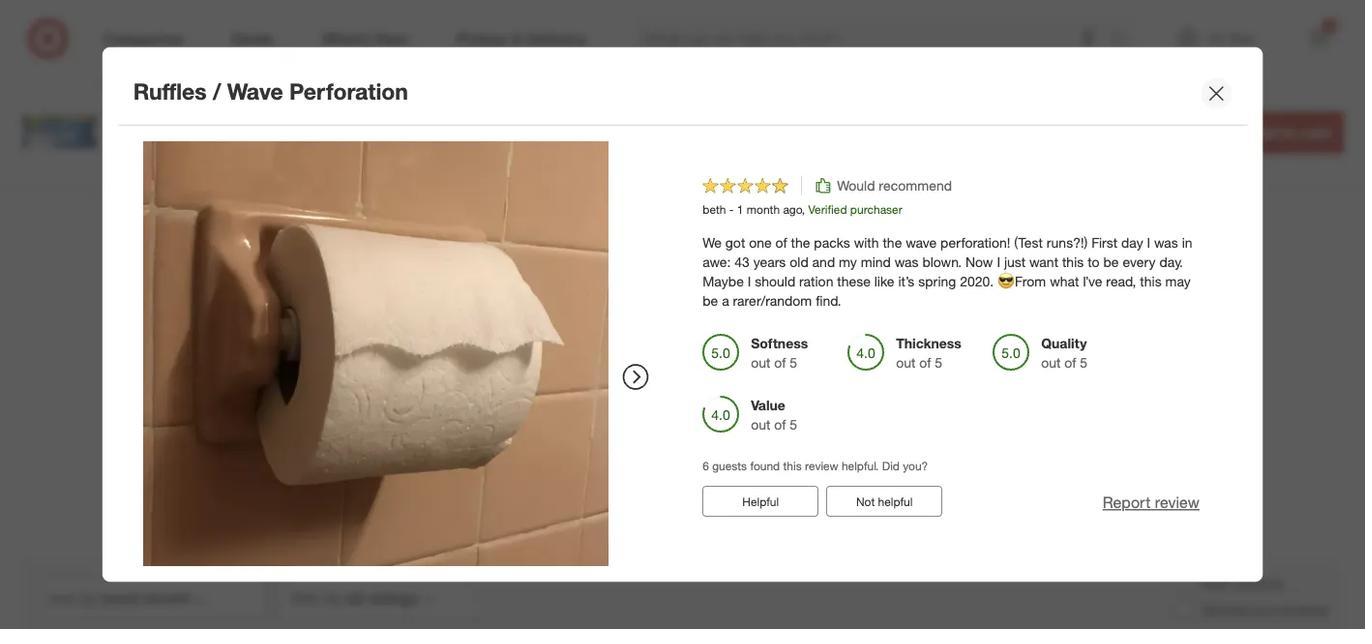 Task type: locate. For each thing, give the bounding box(es) containing it.
stars up 3 stars
[[360, 82, 385, 97]]

was
[[1154, 234, 1178, 251], [894, 253, 918, 270]]

1 horizontal spatial softness
[[876, 205, 934, 222]]

1 vertical spatial -
[[729, 202, 733, 217]]

stars for 2 stars
[[360, 119, 385, 133]]

write a review button
[[635, 497, 730, 528]]

recommend up the "purchaser"
[[878, 177, 952, 194]]

,
[[801, 202, 805, 217]]

0 horizontal spatial the
[[791, 234, 810, 251]]

recommend
[[908, 118, 996, 137], [878, 177, 952, 194]]

0 vertical spatial was
[[1154, 234, 1178, 251]]

thickness up the review
[[586, 205, 651, 222]]

thickness out of 5
[[586, 205, 651, 241], [896, 335, 961, 371]]

0 horizontal spatial %
[[655, 119, 666, 133]]

of
[[464, 224, 476, 241], [609, 224, 621, 241], [755, 224, 766, 241], [900, 224, 911, 241], [775, 234, 787, 251], [774, 354, 786, 371], [919, 354, 931, 371], [1064, 354, 1076, 371], [774, 416, 786, 433]]

to right 'add'
[[1283, 123, 1298, 142]]

- right beth at the top of page
[[729, 202, 733, 217]]

0 horizontal spatial thickness out of 5
[[586, 205, 651, 241]]

awe:
[[702, 253, 731, 270]]

0 horizontal spatial a
[[676, 505, 682, 520]]

1 stars from the top
[[360, 82, 385, 97]]

1 vertical spatial 4
[[350, 82, 357, 97]]

stars
[[360, 82, 385, 97], [360, 100, 385, 115], [360, 119, 385, 133]]

2 stars
[[350, 119, 385, 133]]

1
[[353, 137, 360, 151], [737, 202, 743, 217]]

softness out of 5 down would recommend on the right
[[876, 205, 934, 241]]

stars for 3 stars
[[360, 100, 385, 115]]

stars for 4 stars
[[360, 82, 385, 97]]

thickness out of 5 down spring
[[896, 335, 961, 371]]

2 for 2 stars
[[350, 119, 357, 133]]

thickness out of 5 inside ruffles / wave perforation dialog
[[896, 335, 961, 371]]

0 vertical spatial thickness
[[586, 205, 651, 222]]

thickness down spring
[[896, 335, 961, 352]]

thickness inside ruffles / wave perforation dialog
[[896, 335, 961, 352]]

a
[[722, 292, 729, 309], [676, 505, 682, 520]]

recommend inside ruffles / wave perforation dialog
[[878, 177, 952, 194]]

just
[[1004, 253, 1025, 270]]

i down 43
[[747, 273, 751, 290]]

%
[[840, 118, 855, 137], [655, 119, 666, 133]]

2 for 2 %
[[649, 119, 655, 133]]

1 vertical spatial thickness out of 5
[[896, 335, 961, 371]]

With photos checkbox
[[1174, 574, 1194, 593]]

i right day
[[1147, 234, 1150, 251]]

- left 12
[[347, 119, 353, 138]]

runs?!)
[[1046, 234, 1088, 251]]

1 the from the left
[[791, 234, 810, 251]]

rarer/random
[[733, 292, 812, 309]]

1 horizontal spatial was
[[1154, 234, 1178, 251]]

3 stars
[[350, 100, 385, 115]]

1 vertical spatial verified
[[1201, 600, 1253, 619]]

day.
[[1159, 253, 1183, 270]]

guest review image 6 of 12, zoom in image
[[888, 332, 1009, 453]]

0 horizontal spatial verified
[[808, 202, 847, 217]]

review
[[617, 285, 680, 308]]

0 vertical spatial this
[[1062, 253, 1084, 270]]

softness down rarer/random
[[751, 335, 808, 352]]

0 horizontal spatial thickness
[[586, 205, 651, 222]]

0 horizontal spatial was
[[894, 253, 918, 270]]

value
[[731, 205, 766, 222], [751, 397, 785, 414]]

quality
[[441, 205, 487, 222], [1041, 335, 1087, 352]]

this down runs?!)
[[1062, 253, 1084, 270]]

was up it's at the top of page
[[894, 253, 918, 270]]

softness inside ruffles / wave perforation dialog
[[751, 335, 808, 352]]

purchaser
[[850, 202, 902, 217]]

1 horizontal spatial review
[[805, 459, 838, 473]]

beth - 1 month ago , verified purchaser
[[702, 202, 902, 217]]

the up old
[[791, 234, 810, 251]]

1 horizontal spatial thickness
[[896, 335, 961, 352]]

ruffles / wave perforation dialog
[[102, 47, 1263, 629]]

recommend right would
[[908, 118, 996, 137]]

82 % would recommend
[[823, 118, 996, 137]]

1 horizontal spatial to
[[1283, 123, 1298, 142]]

verified down with
[[1201, 600, 1253, 619]]

review images
[[617, 285, 749, 308]]

1 vertical spatial quality out of 5
[[1041, 335, 1087, 371]]

guest review image 3 of 12, zoom in image
[[478, 332, 599, 453]]

2 vertical spatial i
[[747, 273, 751, 290]]

review left helpful.
[[805, 459, 838, 473]]

softness out of 5 down rarer/random
[[751, 335, 808, 371]]

to inside button
[[1283, 123, 1298, 142]]

1 vertical spatial softness
[[751, 335, 808, 352]]

quality inside ruffles / wave perforation dialog
[[1041, 335, 1087, 352]]

1 horizontal spatial -
[[729, 202, 733, 217]]

0 horizontal spatial this
[[783, 459, 801, 473]]

value out of 5 up found
[[751, 397, 797, 433]]

thickness
[[586, 205, 651, 222], [896, 335, 961, 352]]

charmin down shop
[[114, 119, 177, 138]]

shop
[[114, 94, 150, 113]]

to
[[1283, 123, 1298, 142], [1087, 253, 1099, 270]]

guest review image 1 of 1, full size image
[[143, 141, 609, 607]]

2020.
[[960, 273, 994, 290]]

you?
[[903, 459, 928, 473]]

thickness out of 5 for value
[[586, 205, 651, 241]]

review right write
[[686, 505, 722, 520]]

stars up star
[[360, 119, 385, 133]]

1 horizontal spatial thickness out of 5
[[896, 335, 961, 371]]

blown.
[[922, 253, 962, 270]]

would recommend
[[837, 177, 952, 194]]

guest review image 1 of 12, zoom in image
[[205, 332, 326, 453]]

a right write
[[676, 505, 682, 520]]

0 vertical spatial value
[[731, 205, 766, 222]]

ago
[[783, 202, 801, 217]]

1 horizontal spatial quality
[[1041, 335, 1087, 352]]

😎
[[997, 273, 1011, 290]]

0 vertical spatial a
[[722, 292, 729, 309]]

i left just
[[997, 253, 1000, 270]]

1 vertical spatial recommend
[[878, 177, 952, 194]]

search button
[[1102, 17, 1148, 64]]

thickness out of 5 for quality
[[896, 335, 961, 371]]

verified right ,
[[808, 202, 847, 217]]

4 inside the 4 'link'
[[1328, 20, 1333, 32]]

years
[[753, 253, 786, 270]]

1 vertical spatial a
[[676, 505, 682, 520]]

0 vertical spatial i
[[1147, 234, 1150, 251]]

value out of 5 inside ruffles / wave perforation dialog
[[751, 397, 797, 433]]

be down maybe
[[702, 292, 718, 309]]

2
[[350, 119, 357, 133], [649, 119, 655, 133]]

helpful
[[878, 494, 912, 509]]

quality out of 5 down mega
[[441, 205, 487, 241]]

stars up 2 stars
[[360, 100, 385, 115]]

thickness out of 5 up the review
[[586, 205, 651, 241]]

purchases
[[1257, 600, 1329, 619]]

2 horizontal spatial this
[[1140, 273, 1161, 290]]

this down every
[[1140, 273, 1161, 290]]

1 vertical spatial 1
[[737, 202, 743, 217]]

not helpful button
[[826, 486, 942, 517]]

0 horizontal spatial 1
[[353, 137, 360, 151]]

in
[[1182, 234, 1192, 251]]

shop all charmin charmin ultra soft toilet paper - 12 super mega rolls
[[114, 94, 509, 138]]

the
[[791, 234, 810, 251], [882, 234, 902, 251]]

% for 82
[[840, 118, 855, 137]]

0 vertical spatial quality out of 5
[[441, 205, 487, 241]]

the up mind
[[882, 234, 902, 251]]

value up found
[[751, 397, 785, 414]]

to up i've
[[1087, 253, 1099, 270]]

0 horizontal spatial softness out of 5
[[751, 335, 808, 371]]

value out of 5 left ago
[[731, 205, 778, 241]]

0 vertical spatial quality
[[441, 205, 487, 222]]

guests
[[712, 459, 747, 473]]

2 stars from the top
[[360, 100, 385, 115]]

1 horizontal spatial the
[[882, 234, 902, 251]]

ruffles
[[133, 78, 207, 105]]

packs
[[814, 234, 850, 251]]

1 vertical spatial value out of 5
[[751, 397, 797, 433]]

mind
[[860, 253, 891, 270]]

1 vertical spatial be
[[702, 292, 718, 309]]

be down the first
[[1103, 253, 1119, 270]]

1 vertical spatial softness out of 5
[[751, 335, 808, 371]]

0 horizontal spatial 4
[[350, 82, 357, 97]]

0 horizontal spatial 2
[[350, 119, 357, 133]]

review
[[805, 459, 838, 473], [1155, 493, 1199, 512], [686, 505, 722, 520]]

2 vertical spatial this
[[783, 459, 801, 473]]

17 questions
[[274, 148, 355, 165]]

2 the from the left
[[882, 234, 902, 251]]

1 horizontal spatial a
[[722, 292, 729, 309]]

1 vertical spatial i
[[997, 253, 1000, 270]]

1 horizontal spatial be
[[1103, 253, 1119, 270]]

1 horizontal spatial 2
[[649, 119, 655, 133]]

2 vertical spatial stars
[[360, 119, 385, 133]]

0 vertical spatial verified
[[808, 202, 847, 217]]

% for 2
[[655, 119, 666, 133]]

0 vertical spatial softness out of 5
[[876, 205, 934, 241]]

0 vertical spatial thickness out of 5
[[586, 205, 651, 241]]

1 vertical spatial quality
[[1041, 335, 1087, 352]]

0 vertical spatial 1
[[353, 137, 360, 151]]

3 stars from the top
[[360, 119, 385, 133]]

what
[[1050, 273, 1079, 290]]

quality down mega
[[441, 205, 487, 222]]

one
[[749, 234, 771, 251]]

0 horizontal spatial to
[[1087, 253, 1099, 270]]

1 inside ruffles / wave perforation dialog
[[737, 202, 743, 217]]

would
[[837, 177, 875, 194]]

1 horizontal spatial 1
[[737, 202, 743, 217]]

quality down what
[[1041, 335, 1087, 352]]

4
[[1328, 20, 1333, 32], [350, 82, 357, 97]]

review right report
[[1155, 493, 1199, 512]]

1 vertical spatial stars
[[360, 100, 385, 115]]

1 horizontal spatial %
[[840, 118, 855, 137]]

softness out of 5
[[876, 205, 934, 241], [751, 335, 808, 371]]

report review
[[1102, 493, 1199, 512]]

cart
[[1302, 123, 1332, 142]]

super
[[379, 119, 423, 138]]

verified purchases
[[1201, 600, 1329, 619]]

image of charmin ultra soft toilet paper - 12 super mega rolls image
[[21, 93, 98, 170]]

$21.99
[[1078, 113, 1118, 130]]

would
[[859, 118, 903, 137]]

0 vertical spatial stars
[[360, 82, 385, 97]]

- inside shop all charmin charmin ultra soft toilet paper - 12 super mega rolls
[[347, 119, 353, 138]]

0 vertical spatial to
[[1283, 123, 1298, 142]]

0 horizontal spatial softness
[[751, 335, 808, 352]]

12
[[357, 119, 375, 138]]

1 vertical spatial thickness
[[896, 335, 961, 352]]

i
[[1147, 234, 1150, 251], [997, 253, 1000, 270], [747, 273, 751, 290]]

1 2 from the left
[[350, 119, 357, 133]]

was up day.
[[1154, 234, 1178, 251]]

1 vertical spatial charmin
[[114, 119, 177, 138]]

thickness for value out of 5
[[586, 205, 651, 222]]

quality out of 5
[[441, 205, 487, 241], [1041, 335, 1087, 371]]

this
[[1062, 253, 1084, 270], [1140, 273, 1161, 290], [783, 459, 801, 473]]

value up the one
[[731, 205, 766, 222]]

- inside ruffles / wave perforation dialog
[[729, 202, 733, 217]]

with photos
[[1201, 574, 1285, 593]]

2 horizontal spatial i
[[1147, 234, 1150, 251]]

1 vertical spatial to
[[1087, 253, 1099, 270]]

1 left star
[[353, 137, 360, 151]]

1 horizontal spatial this
[[1062, 253, 1084, 270]]

1 vertical spatial value
[[751, 397, 785, 414]]

a down maybe
[[722, 292, 729, 309]]

0 horizontal spatial -
[[347, 119, 353, 138]]

value out of 5
[[731, 205, 778, 241], [751, 397, 797, 433]]

0 vertical spatial -
[[347, 119, 353, 138]]

0 vertical spatial 4
[[1328, 20, 1333, 32]]

1 horizontal spatial 4
[[1328, 20, 1333, 32]]

-
[[347, 119, 353, 138], [729, 202, 733, 217]]

Verified purchases checkbox
[[1174, 600, 1194, 619]]

soft
[[221, 119, 252, 138]]

1 left month
[[737, 202, 743, 217]]

quality out of 5 down what
[[1041, 335, 1087, 371]]

1 horizontal spatial i
[[997, 253, 1000, 270]]

1 vertical spatial this
[[1140, 273, 1161, 290]]

now
[[965, 253, 993, 270]]

this right found
[[783, 459, 801, 473]]

0 vertical spatial be
[[1103, 253, 1119, 270]]

0 vertical spatial value out of 5
[[731, 205, 778, 241]]

softness down would recommend on the right
[[876, 205, 934, 222]]

2 2 from the left
[[649, 119, 655, 133]]

charmin up ultra at the left top of page
[[174, 94, 233, 113]]

images
[[685, 285, 749, 308]]

day
[[1121, 234, 1143, 251]]

0 vertical spatial softness
[[876, 205, 934, 222]]

1 horizontal spatial quality out of 5
[[1041, 335, 1087, 371]]



Task type: describe. For each thing, give the bounding box(es) containing it.
write
[[644, 505, 673, 520]]

my
[[839, 253, 857, 270]]

17 questions link
[[266, 146, 355, 168]]

1 star
[[353, 137, 383, 151]]

2 horizontal spatial review
[[1155, 493, 1199, 512]]

4 for 4
[[1328, 20, 1333, 32]]

report review button
[[1102, 492, 1199, 514]]

82
[[823, 118, 840, 137]]

0 vertical spatial recommend
[[908, 118, 996, 137]]

ration
[[799, 273, 833, 290]]

thickness for quality out of 5
[[896, 335, 961, 352]]

did
[[882, 459, 899, 473]]

to inside we got one of the packs with the wave perforation! (test runs?!) first day i was in awe: 43 years old and my mind was blown. now i just want this to be every day. maybe i should ration these like it's spring 2020. 😎 from what i've read, this may be a rarer/random find.
[[1087, 253, 1099, 270]]

add to cart button
[[1237, 111, 1345, 154]]

wave
[[905, 234, 936, 251]]

old
[[789, 253, 808, 270]]

add
[[1249, 123, 1279, 142]]

ruffles / wave perforation
[[133, 78, 408, 105]]

ultra
[[181, 119, 217, 138]]

of inside we got one of the packs with the wave perforation! (test runs?!) first day i was in awe: 43 years old and my mind was blown. now i just want this to be every day. maybe i should ration these like it's spring 2020. 😎 from what i've read, this may be a rarer/random find.
[[775, 234, 787, 251]]

like
[[874, 273, 894, 290]]

we got one of the packs with the wave perforation! (test runs?!) first day i was in awe: 43 years old and my mind was blown. now i just want this to be every day. maybe i should ration these like it's spring 2020. 😎 from what i've read, this may be a rarer/random find.
[[702, 234, 1192, 309]]

read,
[[1106, 273, 1136, 290]]

6
[[702, 459, 709, 473]]

0 horizontal spatial i
[[747, 273, 751, 290]]

perforation
[[289, 78, 408, 105]]

all
[[155, 94, 170, 113]]

0 horizontal spatial quality
[[441, 205, 487, 222]]

value inside ruffles / wave perforation dialog
[[751, 397, 785, 414]]

month
[[746, 202, 780, 217]]

rolls
[[473, 119, 509, 138]]

0 horizontal spatial review
[[686, 505, 722, 520]]

wave
[[227, 78, 283, 105]]

we
[[702, 234, 721, 251]]

may
[[1165, 273, 1191, 290]]

helpful button
[[702, 486, 818, 517]]

1 horizontal spatial verified
[[1201, 600, 1253, 619]]

guest review image 2 of 12, zoom in image
[[342, 332, 463, 453]]

with
[[854, 234, 879, 251]]

maybe
[[702, 273, 743, 290]]

1 vertical spatial was
[[894, 253, 918, 270]]

4 for 4 stars
[[350, 82, 357, 97]]

first
[[1091, 234, 1117, 251]]

11787 link
[[114, 146, 262, 170]]

should
[[754, 273, 795, 290]]

0 horizontal spatial quality out of 5
[[441, 205, 487, 241]]

a inside we got one of the packs with the wave perforation! (test runs?!) first day i was in awe: 43 years old and my mind was blown. now i just want this to be every day. maybe i should ration these like it's spring 2020. 😎 from what i've read, this may be a rarer/random find.
[[722, 292, 729, 309]]

helpful
[[742, 494, 779, 509]]

What can we help you find? suggestions appear below search field
[[633, 17, 1115, 60]]

write a review
[[644, 505, 722, 520]]

it's
[[898, 273, 914, 290]]

beth
[[702, 202, 726, 217]]

paper
[[299, 119, 342, 138]]

star
[[363, 137, 383, 151]]

1 horizontal spatial softness out of 5
[[876, 205, 934, 241]]

verified inside ruffles / wave perforation dialog
[[808, 202, 847, 217]]

guest review image 4 of 12, zoom in image
[[615, 332, 736, 453]]

find.
[[815, 292, 841, 309]]

every
[[1122, 253, 1156, 270]]

0 horizontal spatial be
[[702, 292, 718, 309]]

questions
[[293, 148, 355, 165]]

2 %
[[649, 119, 666, 133]]

these
[[837, 273, 870, 290]]

0 vertical spatial charmin
[[174, 94, 233, 113]]

(test
[[1014, 234, 1043, 251]]

add to cart
[[1249, 123, 1332, 142]]

3
[[350, 100, 357, 115]]

spring
[[918, 273, 956, 290]]

from
[[1015, 273, 1046, 290]]

softness out of 5 inside ruffles / wave perforation dialog
[[751, 335, 808, 371]]

11787
[[205, 148, 242, 165]]

search
[[1102, 31, 1148, 50]]

guest review image 5 of 12, zoom in image
[[751, 332, 872, 453]]

toilet
[[256, 119, 295, 138]]

quality out of 5 inside ruffles / wave perforation dialog
[[1041, 335, 1087, 371]]

17
[[274, 148, 289, 165]]

/
[[213, 78, 221, 105]]

a inside button
[[676, 505, 682, 520]]

helpful.
[[841, 459, 879, 473]]

photos
[[1236, 574, 1285, 593]]

4 link
[[1298, 17, 1341, 60]]

perforation!
[[940, 234, 1010, 251]]

found
[[750, 459, 780, 473]]

i've
[[1083, 273, 1102, 290]]

got
[[725, 234, 745, 251]]

report
[[1102, 493, 1150, 512]]

not helpful
[[856, 494, 912, 509]]

not
[[856, 494, 875, 509]]

want
[[1029, 253, 1058, 270]]

with
[[1201, 574, 1232, 593]]



Task type: vqa. For each thing, say whether or not it's contained in the screenshot.
Dec
no



